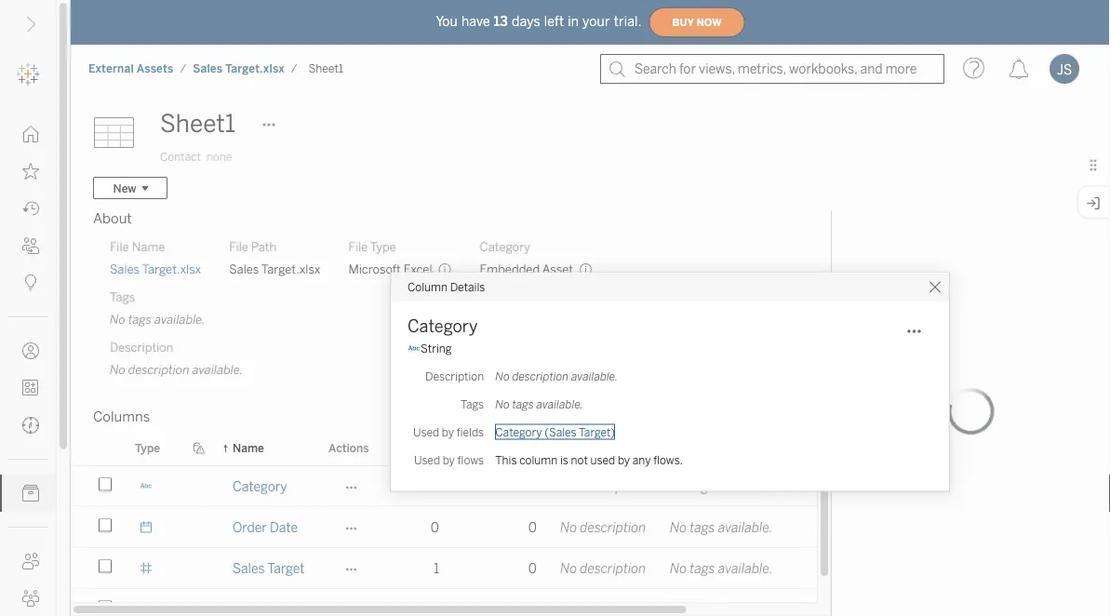 Task type: locate. For each thing, give the bounding box(es) containing it.
tags inside column details dialog
[[461, 398, 484, 411]]

1 vertical spatial sheet1
[[160, 109, 236, 138]]

sales
[[193, 62, 223, 75], [110, 262, 140, 277], [229, 262, 259, 277], [233, 561, 265, 576]]

date
[[270, 520, 298, 535]]

used up "sheets"
[[413, 426, 440, 439]]

0
[[431, 479, 440, 494], [529, 479, 537, 494], [431, 520, 440, 535], [529, 520, 537, 535], [529, 561, 537, 576]]

date image
[[140, 521, 153, 534]]

by left fields
[[442, 426, 454, 439]]

2 vertical spatial description
[[561, 441, 622, 455]]

is
[[560, 453, 569, 467]]

tags for order date
[[690, 520, 716, 535]]

2 used from the top
[[414, 453, 440, 467]]

0 horizontal spatial file
[[110, 239, 129, 254]]

days
[[512, 14, 541, 29]]

navigation panel element
[[0, 56, 56, 616]]

sales up tags no tags available.
[[110, 262, 140, 277]]

row containing category
[[71, 467, 1078, 509]]

(sales
[[545, 426, 577, 439]]

0 horizontal spatial /
[[180, 62, 186, 75]]

file inside file name sales target.xlsx
[[110, 239, 129, 254]]

type down columns
[[135, 441, 160, 455]]

name down about
[[132, 239, 165, 254]]

target.xlsx inside file path sales target.xlsx
[[262, 262, 321, 277]]

sales inside file path sales target.xlsx
[[229, 262, 259, 277]]

used by fields
[[413, 426, 484, 439]]

external
[[88, 62, 134, 75]]

1 horizontal spatial tags
[[461, 398, 484, 411]]

no description for date
[[561, 520, 646, 535]]

file for file name
[[110, 239, 129, 254]]

4 row from the top
[[71, 589, 1078, 616]]

1 horizontal spatial name
[[233, 441, 264, 455]]

none
[[207, 150, 232, 164]]

available.
[[155, 312, 205, 327], [192, 362, 243, 377], [572, 370, 619, 383], [537, 398, 584, 411], [719, 479, 773, 494], [719, 520, 773, 535], [719, 561, 773, 576]]

data sources
[[469, 441, 538, 455]]

description for order date
[[580, 520, 646, 535]]

integer image
[[140, 562, 153, 575]]

0 vertical spatial string image
[[140, 480, 153, 493]]

tags down file name sales target.xlsx
[[110, 290, 135, 304]]

file left the path
[[229, 239, 249, 254]]

1 horizontal spatial file
[[229, 239, 249, 254]]

0 vertical spatial used
[[413, 426, 440, 439]]

buy
[[673, 17, 694, 28]]

0 vertical spatial sheet1
[[309, 62, 344, 75]]

description
[[128, 362, 190, 377], [513, 370, 569, 383], [580, 479, 646, 494], [580, 520, 646, 535], [580, 561, 646, 576]]

target.xlsx
[[225, 62, 285, 75], [142, 262, 201, 277], [262, 262, 321, 277]]

2 row from the top
[[71, 507, 1078, 550]]

0 vertical spatial type
[[370, 239, 397, 254]]

row
[[71, 467, 1078, 509], [71, 507, 1078, 550], [71, 548, 1078, 591], [71, 589, 1078, 616]]

file up microsoft
[[349, 239, 368, 254]]

category (sales target)
[[496, 426, 616, 439]]

file down about
[[110, 239, 129, 254]]

microsoft excel
[[349, 262, 433, 277]]

any
[[633, 453, 651, 467]]

1 vertical spatial used
[[414, 453, 440, 467]]

category up string
[[408, 316, 478, 336]]

sheet1 element
[[303, 62, 349, 75]]

1 vertical spatial description
[[426, 370, 484, 383]]

file path sales target.xlsx
[[229, 239, 321, 277]]

0 horizontal spatial description
[[110, 340, 173, 355]]

sales left target
[[233, 561, 265, 576]]

flows.
[[654, 453, 683, 467]]

no inside tags no tags available.
[[110, 312, 126, 327]]

description down target) at the right bottom of page
[[561, 441, 622, 455]]

description inside column details dialog
[[426, 370, 484, 383]]

2 vertical spatial no description
[[561, 561, 646, 576]]

1 vertical spatial no description
[[561, 520, 646, 535]]

left
[[545, 14, 564, 29]]

this file type can contain multiple tables. image
[[438, 263, 452, 277]]

target.xlsx down the path
[[262, 262, 321, 277]]

target.xlsx up tags no tags available.
[[142, 262, 201, 277]]

used
[[413, 426, 440, 439], [414, 453, 440, 467]]

0 horizontal spatial tags
[[110, 290, 135, 304]]

tags for category
[[690, 479, 716, 494]]

1 vertical spatial name
[[233, 441, 264, 455]]

/ left sheet1 element on the left of page
[[291, 62, 298, 75]]

2 / from the left
[[291, 62, 298, 75]]

2 file from the left
[[229, 239, 249, 254]]

1 horizontal spatial description
[[426, 370, 484, 383]]

row group
[[71, 467, 1078, 616]]

excel
[[404, 262, 433, 277]]

order
[[233, 520, 267, 535]]

0 for category
[[529, 479, 537, 494]]

type up microsoft excel
[[370, 239, 397, 254]]

tags
[[128, 312, 152, 327], [513, 398, 534, 411], [690, 479, 716, 494], [690, 520, 716, 535], [690, 561, 716, 576]]

by
[[442, 426, 454, 439], [443, 453, 455, 467], [618, 453, 630, 467]]

description down tags no tags available.
[[110, 340, 173, 355]]

category up the sources at the left bottom
[[496, 426, 542, 439]]

sales target.xlsx link up tags no tags available.
[[110, 261, 201, 277]]

row containing sales target
[[71, 548, 1078, 591]]

/ right assets
[[180, 62, 186, 75]]

tags inside column details dialog
[[513, 398, 534, 411]]

1 file from the left
[[110, 239, 129, 254]]

now
[[697, 17, 722, 28]]

file for file path
[[229, 239, 249, 254]]

1 row from the top
[[71, 467, 1078, 509]]

target.xlsx left sheet1 element on the left of page
[[225, 62, 285, 75]]

2 horizontal spatial description
[[561, 441, 622, 455]]

description down string
[[426, 370, 484, 383]]

1 vertical spatial tags
[[461, 398, 484, 411]]

description inside description no description available.
[[110, 340, 173, 355]]

1 vertical spatial string image
[[140, 603, 153, 616]]

no tags available.
[[496, 398, 584, 411], [670, 479, 773, 494], [670, 520, 773, 535], [670, 561, 773, 576]]

sales inside row group
[[233, 561, 265, 576]]

you have 13 days left in your trial.
[[436, 14, 642, 29]]

1 horizontal spatial type
[[370, 239, 397, 254]]

tags up fields
[[461, 398, 484, 411]]

1 used from the top
[[413, 426, 440, 439]]

no description
[[561, 479, 646, 494], [561, 520, 646, 535], [561, 561, 646, 576]]

no
[[110, 312, 126, 327], [110, 362, 126, 377], [496, 370, 510, 383], [496, 398, 510, 411], [561, 479, 578, 494], [670, 479, 687, 494], [561, 520, 578, 535], [670, 520, 687, 535], [561, 561, 578, 576], [670, 561, 687, 576]]

file name sales target.xlsx
[[110, 239, 201, 277]]

3 no description from the top
[[561, 561, 646, 576]]

1 horizontal spatial /
[[291, 62, 298, 75]]

no description for target
[[561, 561, 646, 576]]

file
[[110, 239, 129, 254], [229, 239, 249, 254], [349, 239, 368, 254]]

category up the order date link
[[233, 479, 287, 494]]

in
[[568, 14, 579, 29]]

2 horizontal spatial file
[[349, 239, 368, 254]]

target.xlsx inside file name sales target.xlsx
[[142, 262, 201, 277]]

no tags available. for order date
[[670, 520, 773, 535]]

this table or file is embedded in the published asset on the server, and you can't create a new workbook from it. files embedded in workbooks aren't shared with other tableau site users. image
[[579, 263, 593, 277]]

tags no tags available.
[[110, 290, 205, 327]]

1 horizontal spatial sheet1
[[309, 62, 344, 75]]

sales target.xlsx link
[[192, 61, 286, 76], [110, 261, 201, 277]]

0 for sales target
[[529, 561, 537, 576]]

tags inside tags no tags available.
[[128, 312, 152, 327]]

0 horizontal spatial name
[[132, 239, 165, 254]]

name up category link
[[233, 441, 264, 455]]

0 vertical spatial no description
[[561, 479, 646, 494]]

grid
[[71, 431, 1078, 616]]

column header
[[82, 431, 124, 466]]

target.xlsx for file path sales target.xlsx
[[262, 262, 321, 277]]

0 vertical spatial description
[[110, 340, 173, 355]]

columns
[[93, 409, 150, 426]]

tags inside tags no tags available.
[[110, 290, 135, 304]]

3 row from the top
[[71, 548, 1078, 591]]

1 vertical spatial type
[[135, 441, 160, 455]]

sheet1
[[309, 62, 344, 75], [160, 109, 236, 138]]

tags for tags
[[461, 398, 484, 411]]

1 string image from the top
[[140, 480, 153, 493]]

used down used by fields
[[414, 453, 440, 467]]

0 vertical spatial tags
[[110, 290, 135, 304]]

category
[[480, 239, 531, 254], [408, 316, 478, 336], [496, 426, 542, 439], [233, 479, 287, 494]]

description
[[110, 340, 173, 355], [426, 370, 484, 383], [561, 441, 622, 455]]

sales target.xlsx link right assets
[[192, 61, 286, 76]]

by left flows
[[443, 453, 455, 467]]

sales down the path
[[229, 262, 259, 277]]

you
[[436, 14, 458, 29]]

name
[[132, 239, 165, 254], [233, 441, 264, 455]]

string image down integer icon
[[140, 603, 153, 616]]

file inside file path sales target.xlsx
[[229, 239, 249, 254]]

by for fields
[[442, 426, 454, 439]]

/
[[180, 62, 186, 75], [291, 62, 298, 75]]

string image up date icon
[[140, 480, 153, 493]]

type
[[370, 239, 397, 254], [135, 441, 160, 455]]

external assets link
[[88, 61, 175, 76]]

2 no description from the top
[[561, 520, 646, 535]]

0 vertical spatial name
[[132, 239, 165, 254]]

category up embedded
[[480, 239, 531, 254]]

embedded asset
[[480, 262, 574, 277]]

tags
[[110, 290, 135, 304], [461, 398, 484, 411]]

string image
[[140, 480, 153, 493], [140, 603, 153, 616]]

description for category
[[580, 479, 646, 494]]



Task type: describe. For each thing, give the bounding box(es) containing it.
text string icon image
[[408, 342, 421, 355]]

tags for sales target
[[690, 561, 716, 576]]

sources
[[497, 441, 538, 455]]

path
[[251, 239, 277, 254]]

column details dialog
[[391, 273, 950, 491]]

3 file from the left
[[349, 239, 368, 254]]

description inside description no description available.
[[128, 362, 190, 377]]

grid containing category
[[71, 431, 1078, 616]]

category link
[[233, 467, 287, 507]]

name inside file name sales target.xlsx
[[132, 239, 165, 254]]

by for flows
[[443, 453, 455, 467]]

2 string image from the top
[[140, 603, 153, 616]]

no tags available. for sales target
[[670, 561, 773, 576]]

have
[[462, 14, 491, 29]]

about
[[93, 210, 132, 227]]

used for used by flows
[[414, 453, 440, 467]]

1 vertical spatial sales target.xlsx link
[[110, 261, 201, 277]]

used by flows
[[414, 453, 484, 467]]

1
[[434, 561, 440, 576]]

target.xlsx for file name sales target.xlsx
[[142, 262, 201, 277]]

1 / from the left
[[180, 62, 186, 75]]

embedded
[[480, 262, 540, 277]]

sales inside file name sales target.xlsx
[[110, 262, 140, 277]]

file type
[[349, 239, 397, 254]]

used
[[591, 453, 616, 467]]

trial.
[[614, 14, 642, 29]]

sales right assets
[[193, 62, 223, 75]]

asset
[[543, 262, 574, 277]]

available. inside description no description available.
[[192, 362, 243, 377]]

0 vertical spatial sales target.xlsx link
[[192, 61, 286, 76]]

description no description available.
[[110, 340, 243, 377]]

assets
[[137, 62, 174, 75]]

tags for tags no tags available.
[[110, 290, 135, 304]]

microsoft
[[349, 262, 401, 277]]

0 horizontal spatial type
[[135, 441, 160, 455]]

column details
[[408, 281, 485, 294]]

string
[[421, 342, 452, 355]]

0 for order date
[[529, 520, 537, 535]]

buy now button
[[650, 7, 745, 37]]

no tags available. inside column details dialog
[[496, 398, 584, 411]]

flows
[[458, 453, 484, 467]]

column
[[520, 453, 558, 467]]

target
[[268, 561, 305, 576]]

this
[[496, 453, 517, 467]]

1 no description from the top
[[561, 479, 646, 494]]

description for sales target
[[580, 561, 646, 576]]

actions
[[329, 441, 369, 455]]

order date link
[[233, 507, 298, 548]]

description inside column details dialog
[[513, 370, 569, 383]]

external assets / sales target.xlsx /
[[88, 62, 298, 75]]

sales target
[[233, 561, 305, 576]]

category (sales target) link
[[496, 426, 616, 439]]

no inside description no description available.
[[110, 362, 126, 377]]

target)
[[579, 426, 616, 439]]

order date
[[233, 520, 298, 535]]

new button
[[93, 177, 168, 199]]

no tags available. for category
[[670, 479, 773, 494]]

contact
[[160, 150, 201, 164]]

column
[[408, 281, 448, 294]]

contact none
[[160, 150, 232, 164]]

no description available.
[[496, 370, 619, 383]]

sheets
[[403, 441, 440, 455]]

your
[[583, 14, 611, 29]]

row containing order date
[[71, 507, 1078, 550]]

0 horizontal spatial sheet1
[[160, 109, 236, 138]]

buy now
[[673, 17, 722, 28]]

not
[[571, 453, 588, 467]]

main navigation. press the up and down arrow keys to access links. element
[[0, 115, 56, 616]]

fields
[[457, 426, 484, 439]]

13
[[494, 14, 508, 29]]

sales target link
[[233, 548, 305, 588]]

new
[[113, 181, 136, 195]]

available. inside tags no tags available.
[[155, 312, 205, 327]]

row group containing category
[[71, 467, 1078, 616]]

used for used by fields
[[413, 426, 440, 439]]

details
[[450, 281, 485, 294]]

by left any
[[618, 453, 630, 467]]

data
[[469, 441, 494, 455]]

this column is not used by any flows.
[[496, 453, 683, 467]]

table image
[[93, 105, 149, 161]]



Task type: vqa. For each thing, say whether or not it's contained in the screenshot.
Sales Target.xlsx 'link'
yes



